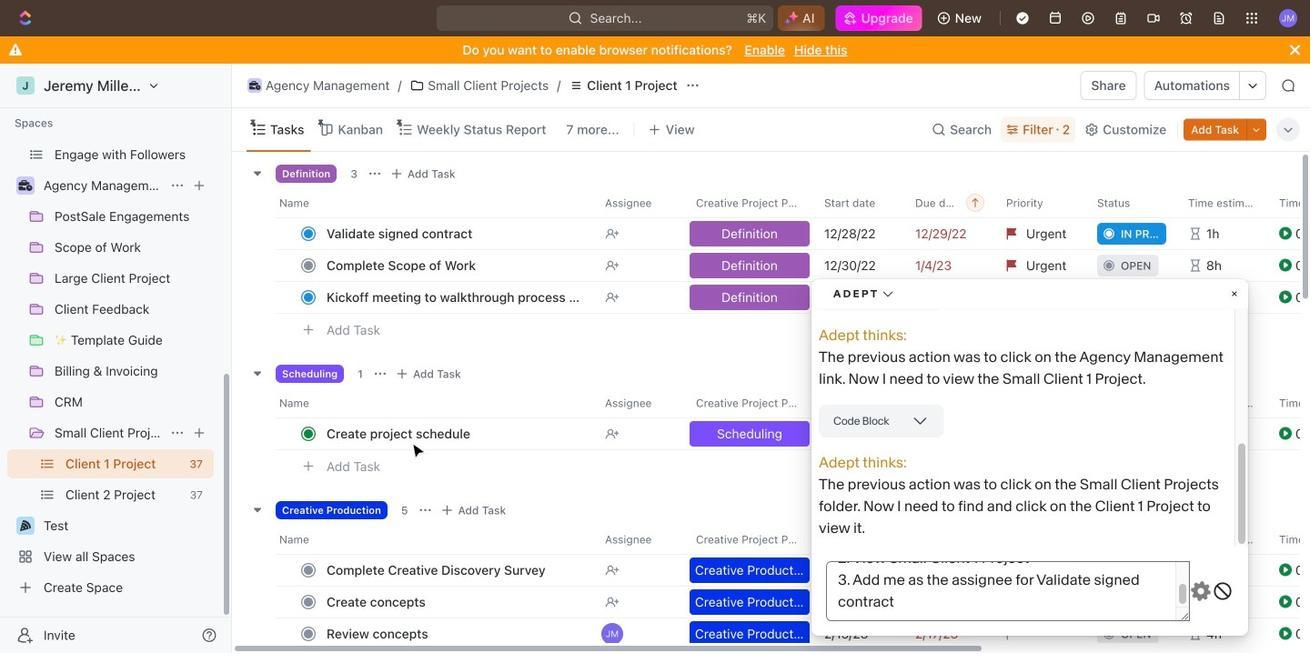 Task type: describe. For each thing, give the bounding box(es) containing it.
pizza slice image
[[20, 520, 31, 531]]

1 horizontal spatial business time image
[[249, 81, 260, 90]]

sidebar navigation
[[0, 0, 236, 653]]



Task type: vqa. For each thing, say whether or not it's contained in the screenshot.
the left "Team Space, ," "Element"
no



Task type: locate. For each thing, give the bounding box(es) containing it.
business time image
[[249, 81, 260, 90], [19, 180, 32, 191]]

business time image inside 'sidebar' navigation
[[19, 180, 32, 191]]

0 vertical spatial business time image
[[249, 81, 260, 90]]

0 horizontal spatial business time image
[[19, 180, 32, 191]]

jeremy miller's workspace, , element
[[16, 76, 35, 95]]

tree
[[7, 0, 214, 602]]

tree inside 'sidebar' navigation
[[7, 0, 214, 602]]

1 vertical spatial business time image
[[19, 180, 32, 191]]



